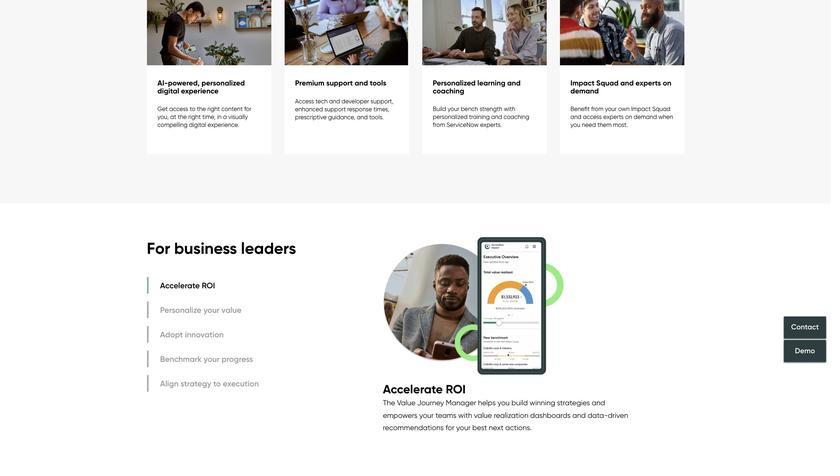 Task type: vqa. For each thing, say whether or not it's contained in the screenshot.
next
yes



Task type: describe. For each thing, give the bounding box(es) containing it.
accelerate roi link
[[147, 278, 261, 294]]

get
[[158, 106, 168, 113]]

in
[[217, 114, 222, 121]]

actions.
[[506, 424, 532, 433]]

squad inside benefit from your own impact squad and access experts on demand when you need them most.
[[653, 106, 671, 113]]

strategies
[[558, 399, 591, 408]]

the
[[383, 399, 396, 408]]

tools
[[370, 79, 387, 88]]

access tech and developer support, enhanced support response times, prescriptive guidance, and tools.
[[295, 98, 394, 121]]

support inside access tech and developer support, enhanced support response times, prescriptive guidance, and tools.
[[325, 106, 346, 113]]

and down response
[[357, 114, 368, 121]]

impact squad and experts on demand
[[571, 79, 672, 96]]

your down journey
[[420, 412, 434, 420]]

from inside build your bench strength with personalized training and coaching from servicenow experts.
[[433, 122, 446, 129]]

strategy
[[181, 379, 211, 389]]

need
[[582, 122, 597, 129]]

squad inside impact squad and experts on demand
[[597, 79, 619, 88]]

experience
[[181, 87, 219, 96]]

for inside get access to the right content for you, at the right time, in a visually compelling digital experience.
[[244, 106, 252, 113]]

empowers
[[383, 412, 418, 420]]

enhanced
[[295, 106, 323, 113]]

benefit
[[571, 106, 590, 113]]

and up data- in the right bottom of the page
[[592, 399, 606, 408]]

experts inside benefit from your own impact squad and access experts on demand when you need them most.
[[604, 114, 624, 121]]

0 horizontal spatial right
[[189, 114, 201, 121]]

progress
[[222, 355, 253, 365]]

servicenow
[[447, 122, 479, 129]]

adopt innovation
[[160, 330, 224, 340]]

benchmark your progress link
[[147, 351, 261, 368]]

impact inside impact squad and experts on demand
[[571, 79, 595, 88]]

ai-powered, personalized digital experience
[[158, 79, 245, 96]]

on inside impact squad and experts on demand
[[664, 79, 672, 88]]

tools.
[[370, 114, 384, 121]]

your up align strategy to execution
[[204, 355, 220, 365]]

and down strategies
[[573, 412, 586, 420]]

and inside "personalized learning and coaching"
[[508, 79, 521, 88]]

dashboards
[[531, 412, 571, 420]]

experts inside impact squad and experts on demand
[[636, 79, 662, 88]]

accelerate for accelerate roi the value journey manager helps you build winning strategies and empowers your teams with value realization dashboards and data-driven recommendations for your best next actions.
[[383, 382, 443, 397]]

prescriptive
[[295, 114, 327, 121]]

next
[[489, 424, 504, 433]]

visually
[[229, 114, 248, 121]]

your inside benefit from your own impact squad and access experts on demand when you need them most.
[[606, 106, 617, 113]]

align strategy to execution link
[[147, 376, 261, 393]]

benchmark
[[160, 355, 202, 365]]

and inside impact squad and experts on demand
[[621, 79, 634, 88]]

experience.
[[208, 122, 239, 129]]

time,
[[202, 114, 216, 121]]

business
[[174, 239, 237, 259]]

accelerate roi
[[160, 281, 215, 291]]

premium
[[295, 79, 325, 88]]

benchmark your progress
[[160, 355, 253, 365]]

1 horizontal spatial the
[[197, 106, 206, 113]]

them
[[598, 122, 612, 129]]

driven
[[609, 412, 629, 420]]

a
[[223, 114, 227, 121]]

personalize
[[160, 306, 202, 315]]

compelling
[[158, 122, 188, 129]]

content
[[222, 106, 243, 113]]

tech
[[316, 98, 328, 105]]

personalized
[[433, 79, 476, 88]]

value
[[397, 399, 416, 408]]

at
[[170, 114, 176, 121]]

demo link
[[785, 341, 827, 363]]

journey
[[418, 399, 444, 408]]

on inside benefit from your own impact squad and access experts on demand when you need them most.
[[626, 114, 633, 121]]

adopt
[[160, 330, 183, 340]]

and left tools
[[355, 79, 368, 88]]

realization
[[494, 412, 529, 420]]

and inside benefit from your own impact squad and access experts on demand when you need them most.
[[571, 114, 582, 121]]

0 horizontal spatial the
[[178, 114, 187, 121]]

coaching inside "personalized learning and coaching"
[[433, 87, 465, 96]]

build your bench strength with personalized training and coaching from servicenow experts.
[[433, 106, 530, 129]]

personalize your value
[[160, 306, 242, 315]]

your inside build your bench strength with personalized training and coaching from servicenow experts.
[[448, 106, 460, 113]]

personalized learning and coaching
[[433, 79, 521, 96]]

own
[[619, 106, 630, 113]]



Task type: locate. For each thing, give the bounding box(es) containing it.
1 horizontal spatial access
[[583, 114, 602, 121]]

1 horizontal spatial value
[[474, 412, 493, 420]]

accelerate roi the value journey manager helps you build winning strategies and empowers your teams with value realization dashboards and data-driven recommendations for your best next actions.
[[383, 382, 629, 433]]

guidance,
[[328, 114, 356, 121]]

contact link
[[785, 317, 827, 339]]

best
[[473, 424, 488, 433]]

0 vertical spatial experts
[[636, 79, 662, 88]]

from right benefit
[[592, 106, 604, 113]]

roi up "manager"
[[446, 382, 466, 397]]

to for strategy
[[213, 379, 221, 389]]

squad up the when
[[653, 106, 671, 113]]

winning
[[530, 399, 556, 408]]

support,
[[371, 98, 394, 105]]

personalized inside ai-powered, personalized digital experience
[[202, 79, 245, 88]]

1 vertical spatial right
[[189, 114, 201, 121]]

roi for accelerate roi the value journey manager helps you build winning strategies and empowers your teams with value realization dashboards and data-driven recommendations for your best next actions.
[[446, 382, 466, 397]]

support up the developer
[[327, 79, 353, 88]]

you up realization
[[498, 399, 510, 408]]

times,
[[374, 106, 390, 113]]

0 horizontal spatial on
[[626, 114, 633, 121]]

the right the at
[[178, 114, 187, 121]]

go to servicenow account image
[[680, 9, 688, 17]]

personalized
[[202, 79, 245, 88], [433, 114, 468, 121]]

for
[[244, 106, 252, 113], [446, 424, 455, 433]]

for down teams on the bottom
[[446, 424, 455, 433]]

personalized down build
[[433, 114, 468, 121]]

demand left the when
[[634, 114, 658, 121]]

for up visually
[[244, 106, 252, 113]]

align strategy to execution
[[160, 379, 259, 389]]

build
[[433, 106, 447, 113]]

benefit from your own impact squad and access experts on demand when you need them most.
[[571, 106, 674, 129]]

1 horizontal spatial squad
[[653, 106, 671, 113]]

demand up benefit
[[571, 87, 599, 96]]

1 vertical spatial on
[[626, 114, 633, 121]]

1 horizontal spatial personalized
[[433, 114, 468, 121]]

and right "learning"
[[508, 79, 521, 88]]

1 vertical spatial access
[[583, 114, 602, 121]]

your right build
[[448, 106, 460, 113]]

from down build
[[433, 122, 446, 129]]

1 horizontal spatial from
[[592, 106, 604, 113]]

helps
[[479, 399, 496, 408]]

value
[[222, 306, 242, 315], [474, 412, 493, 420]]

0 horizontal spatial roi
[[202, 281, 215, 291]]

0 horizontal spatial from
[[433, 122, 446, 129]]

0 vertical spatial support
[[327, 79, 353, 88]]

1 horizontal spatial roi
[[446, 382, 466, 397]]

get access to the right content for you, at the right time, in a visually compelling digital experience.
[[158, 106, 252, 129]]

execution
[[223, 379, 259, 389]]

on
[[664, 79, 672, 88], [626, 114, 633, 121]]

training
[[470, 114, 490, 121]]

0 horizontal spatial to
[[190, 106, 196, 113]]

accelerate
[[160, 281, 200, 291], [383, 382, 443, 397]]

0 vertical spatial impact
[[571, 79, 595, 88]]

squad up own
[[597, 79, 619, 88]]

build
[[512, 399, 528, 408]]

1 vertical spatial you
[[498, 399, 510, 408]]

you left the need
[[571, 122, 581, 129]]

coaching inside build your bench strength with personalized training and coaching from servicenow experts.
[[504, 114, 530, 121]]

access up the at
[[169, 106, 188, 113]]

impact inside benefit from your own impact squad and access experts on demand when you need them most.
[[632, 106, 651, 113]]

accelerate inside the accelerate roi link
[[160, 281, 200, 291]]

0 vertical spatial right
[[208, 106, 220, 113]]

0 horizontal spatial experts
[[604, 114, 624, 121]]

developer
[[342, 98, 370, 105]]

1 horizontal spatial digital
[[189, 122, 206, 129]]

demo
[[796, 347, 816, 356]]

roi for accelerate roi
[[202, 281, 215, 291]]

0 vertical spatial squad
[[597, 79, 619, 88]]

1 vertical spatial accelerate
[[383, 382, 443, 397]]

accelerate for accelerate roi
[[160, 281, 200, 291]]

to inside align strategy to execution link
[[213, 379, 221, 389]]

to for access
[[190, 106, 196, 113]]

demand inside impact squad and experts on demand
[[571, 87, 599, 96]]

for
[[147, 239, 170, 259]]

leaders
[[241, 239, 296, 259]]

to right strategy
[[213, 379, 221, 389]]

1 horizontal spatial on
[[664, 79, 672, 88]]

your left the best
[[457, 424, 471, 433]]

1 horizontal spatial experts
[[636, 79, 662, 88]]

1 vertical spatial from
[[433, 122, 446, 129]]

1 horizontal spatial demand
[[634, 114, 658, 121]]

right left time, in the left top of the page
[[189, 114, 201, 121]]

0 vertical spatial the
[[197, 106, 206, 113]]

teams
[[436, 412, 457, 420]]

0 vertical spatial for
[[244, 106, 252, 113]]

1 horizontal spatial you
[[571, 122, 581, 129]]

1 vertical spatial the
[[178, 114, 187, 121]]

1 horizontal spatial impact
[[632, 106, 651, 113]]

personalize your value link
[[147, 302, 261, 319]]

0 vertical spatial roi
[[202, 281, 215, 291]]

with inside build your bench strength with personalized training and coaching from servicenow experts.
[[504, 106, 516, 113]]

experts.
[[481, 122, 502, 129]]

you
[[571, 122, 581, 129], [498, 399, 510, 408]]

1 vertical spatial value
[[474, 412, 493, 420]]

squad
[[597, 79, 619, 88], [653, 106, 671, 113]]

0 vertical spatial access
[[169, 106, 188, 113]]

adopt innovation link
[[147, 327, 261, 343]]

0 vertical spatial personalized
[[202, 79, 245, 88]]

and down the strength
[[492, 114, 503, 121]]

0 vertical spatial coaching
[[433, 87, 465, 96]]

0 horizontal spatial you
[[498, 399, 510, 408]]

0 vertical spatial demand
[[571, 87, 599, 96]]

and
[[355, 79, 368, 88], [508, 79, 521, 88], [621, 79, 634, 88], [329, 98, 340, 105], [492, 114, 503, 121], [571, 114, 582, 121], [357, 114, 368, 121], [592, 399, 606, 408], [573, 412, 586, 420]]

digital inside get access to the right content for you, at the right time, in a visually compelling digital experience.
[[189, 122, 206, 129]]

0 vertical spatial accelerate
[[160, 281, 200, 291]]

from inside benefit from your own impact squad and access experts on demand when you need them most.
[[592, 106, 604, 113]]

manager
[[446, 399, 477, 408]]

access up the need
[[583, 114, 602, 121]]

access
[[169, 106, 188, 113], [583, 114, 602, 121]]

0 horizontal spatial for
[[244, 106, 252, 113]]

recommendations
[[383, 424, 444, 433]]

right
[[208, 106, 220, 113], [189, 114, 201, 121]]

0 vertical spatial with
[[504, 106, 516, 113]]

coaching
[[433, 87, 465, 96], [504, 114, 530, 121]]

1 horizontal spatial for
[[446, 424, 455, 433]]

your
[[448, 106, 460, 113], [606, 106, 617, 113], [204, 306, 220, 315], [204, 355, 220, 365], [420, 412, 434, 420], [457, 424, 471, 433]]

from
[[592, 106, 604, 113], [433, 122, 446, 129]]

accelerate inside the accelerate roi the value journey manager helps you build winning strategies and empowers your teams with value realization dashboards and data-driven recommendations for your best next actions.
[[383, 382, 443, 397]]

1 vertical spatial support
[[325, 106, 346, 113]]

for inside the accelerate roi the value journey manager helps you build winning strategies and empowers your teams with value realization dashboards and data-driven recommendations for your best next actions.
[[446, 424, 455, 433]]

strength
[[480, 106, 503, 113]]

0 vertical spatial on
[[664, 79, 672, 88]]

1 vertical spatial squad
[[653, 106, 671, 113]]

the up time, in the left top of the page
[[197, 106, 206, 113]]

digital down time, in the left top of the page
[[189, 122, 206, 129]]

0 vertical spatial from
[[592, 106, 604, 113]]

with inside the accelerate roi the value journey manager helps you build winning strategies and empowers your teams with value realization dashboards and data-driven recommendations for your best next actions.
[[459, 412, 473, 420]]

innovation
[[185, 330, 224, 340]]

powered,
[[168, 79, 200, 88]]

automate support for common requests with virtual agents image
[[383, 230, 630, 382]]

impact up benefit
[[571, 79, 595, 88]]

learning
[[478, 79, 506, 88]]

your up innovation
[[204, 306, 220, 315]]

when
[[659, 114, 674, 121]]

accelerate up personalize
[[160, 281, 200, 291]]

data-
[[588, 412, 609, 420]]

most.
[[614, 122, 629, 129]]

1 vertical spatial for
[[446, 424, 455, 433]]

1 vertical spatial digital
[[189, 122, 206, 129]]

you inside the accelerate roi the value journey manager helps you build winning strategies and empowers your teams with value realization dashboards and data-driven recommendations for your best next actions.
[[498, 399, 510, 408]]

support up "guidance,"
[[325, 106, 346, 113]]

you,
[[158, 114, 169, 121]]

0 horizontal spatial personalized
[[202, 79, 245, 88]]

demand
[[571, 87, 599, 96], [634, 114, 658, 121]]

and up own
[[621, 79, 634, 88]]

0 horizontal spatial digital
[[158, 87, 179, 96]]

to down "experience"
[[190, 106, 196, 113]]

1 horizontal spatial with
[[504, 106, 516, 113]]

bench
[[461, 106, 479, 113]]

1 horizontal spatial to
[[213, 379, 221, 389]]

experts
[[636, 79, 662, 88], [604, 114, 624, 121]]

right up time, in the left top of the page
[[208, 106, 220, 113]]

access
[[295, 98, 314, 105]]

with
[[504, 106, 516, 113], [459, 412, 473, 420]]

and right tech
[[329, 98, 340, 105]]

0 vertical spatial digital
[[158, 87, 179, 96]]

0 vertical spatial you
[[571, 122, 581, 129]]

1 vertical spatial demand
[[634, 114, 658, 121]]

and inside build your bench strength with personalized training and coaching from servicenow experts.
[[492, 114, 503, 121]]

0 horizontal spatial with
[[459, 412, 473, 420]]

contact
[[792, 323, 820, 332]]

0 horizontal spatial access
[[169, 106, 188, 113]]

with down "manager"
[[459, 412, 473, 420]]

digital up get
[[158, 87, 179, 96]]

0 vertical spatial value
[[222, 306, 242, 315]]

1 vertical spatial impact
[[632, 106, 651, 113]]

0 horizontal spatial accelerate
[[160, 281, 200, 291]]

impact
[[571, 79, 595, 88], [632, 106, 651, 113]]

the
[[197, 106, 206, 113], [178, 114, 187, 121]]

accelerate up "value"
[[383, 382, 443, 397]]

align
[[160, 379, 179, 389]]

premium support and tools
[[295, 79, 387, 88]]

0 horizontal spatial value
[[222, 306, 242, 315]]

access inside get access to the right content for you, at the right time, in a visually compelling digital experience.
[[169, 106, 188, 113]]

1 horizontal spatial accelerate
[[383, 382, 443, 397]]

1 vertical spatial coaching
[[504, 114, 530, 121]]

personalized inside build your bench strength with personalized training and coaching from servicenow experts.
[[433, 114, 468, 121]]

value inside the accelerate roi the value journey manager helps you build winning strategies and empowers your teams with value realization dashboards and data-driven recommendations for your best next actions.
[[474, 412, 493, 420]]

roi up personalize your value link
[[202, 281, 215, 291]]

1 vertical spatial roi
[[446, 382, 466, 397]]

support
[[327, 79, 353, 88], [325, 106, 346, 113]]

you inside benefit from your own impact squad and access experts on demand when you need them most.
[[571, 122, 581, 129]]

impact right own
[[632, 106, 651, 113]]

personalized up "content"
[[202, 79, 245, 88]]

0 horizontal spatial coaching
[[433, 87, 465, 96]]

to inside get access to the right content for you, at the right time, in a visually compelling digital experience.
[[190, 106, 196, 113]]

response
[[348, 106, 372, 113]]

0 horizontal spatial demand
[[571, 87, 599, 96]]

for business leaders
[[147, 239, 296, 259]]

digital
[[158, 87, 179, 96], [189, 122, 206, 129]]

roi
[[202, 281, 215, 291], [446, 382, 466, 397]]

ai-
[[158, 79, 168, 88]]

1 horizontal spatial right
[[208, 106, 220, 113]]

0 vertical spatial to
[[190, 106, 196, 113]]

access inside benefit from your own impact squad and access experts on demand when you need them most.
[[583, 114, 602, 121]]

with right the strength
[[504, 106, 516, 113]]

digital inside ai-powered, personalized digital experience
[[158, 87, 179, 96]]

1 vertical spatial to
[[213, 379, 221, 389]]

0 horizontal spatial squad
[[597, 79, 619, 88]]

your left own
[[606, 106, 617, 113]]

demand inside benefit from your own impact squad and access experts on demand when you need them most.
[[634, 114, 658, 121]]

1 horizontal spatial coaching
[[504, 114, 530, 121]]

1 vertical spatial personalized
[[433, 114, 468, 121]]

0 horizontal spatial impact
[[571, 79, 595, 88]]

roi inside the accelerate roi the value journey manager helps you build winning strategies and empowers your teams with value realization dashboards and data-driven recommendations for your best next actions.
[[446, 382, 466, 397]]

and down benefit
[[571, 114, 582, 121]]

1 vertical spatial with
[[459, 412, 473, 420]]

1 vertical spatial experts
[[604, 114, 624, 121]]



